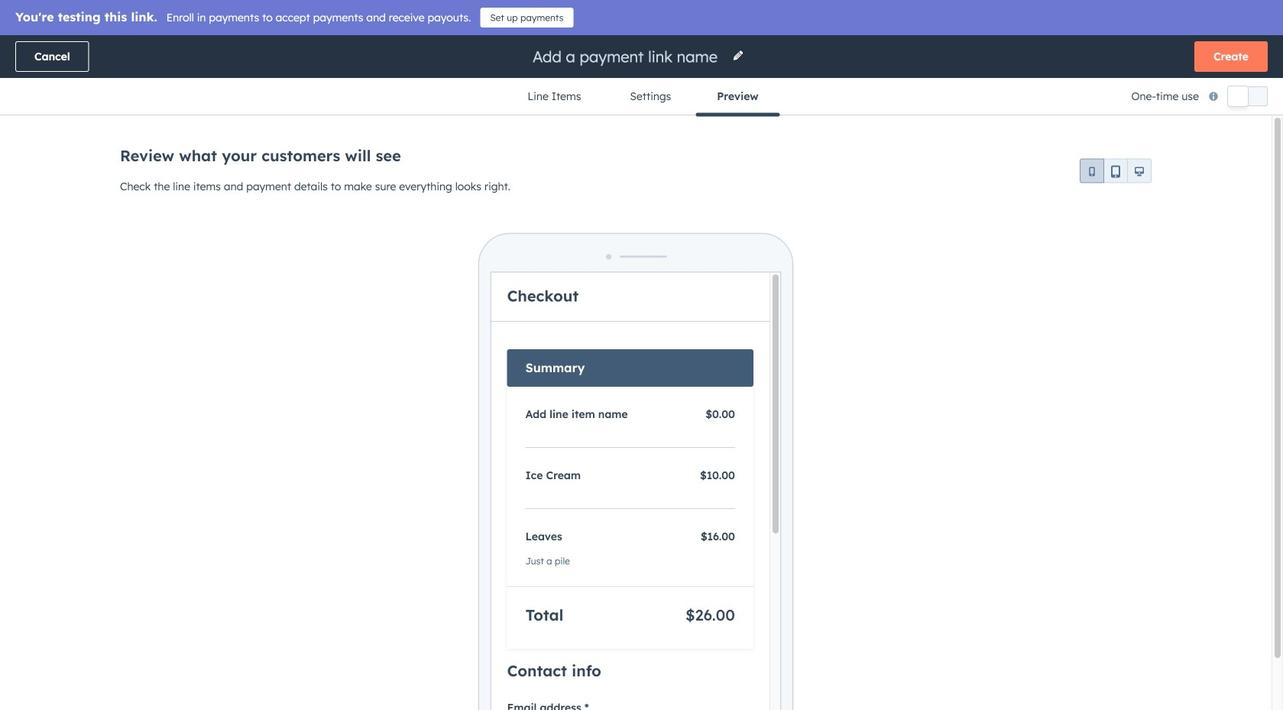 Task type: vqa. For each thing, say whether or not it's contained in the screenshot.
Navigation
yes



Task type: describe. For each thing, give the bounding box(es) containing it.
preview as desktop device image
[[1133, 166, 1146, 178]]

page section element
[[0, 35, 1283, 117]]

3 column header from the left
[[666, 193, 743, 226]]

2 column header from the left
[[513, 193, 666, 226]]

4 column header from the left
[[743, 193, 857, 226]]

6 column header from the left
[[1048, 193, 1125, 226]]

preview as mobile device image
[[1086, 166, 1098, 178]]

preview as tablet device image
[[1110, 166, 1122, 178]]

Search search field
[[37, 146, 342, 177]]

pagination navigation
[[519, 301, 657, 321]]



Task type: locate. For each thing, give the bounding box(es) containing it.
group
[[1080, 159, 1152, 195]]

navigation inside page section element
[[503, 78, 780, 117]]

7 column header from the left
[[1125, 193, 1246, 226]]

5 column header from the left
[[857, 193, 1048, 226]]

column header
[[239, 193, 360, 226], [513, 193, 666, 226], [666, 193, 743, 226], [743, 193, 857, 226], [857, 193, 1048, 226], [1048, 193, 1125, 226], [1125, 193, 1246, 226]]

Add a payment link name field
[[531, 46, 723, 67]]

1 column header from the left
[[239, 193, 360, 226]]

dialog
[[0, 0, 1283, 710]]

navigation
[[503, 78, 780, 117]]

next page image
[[634, 303, 652, 321]]



